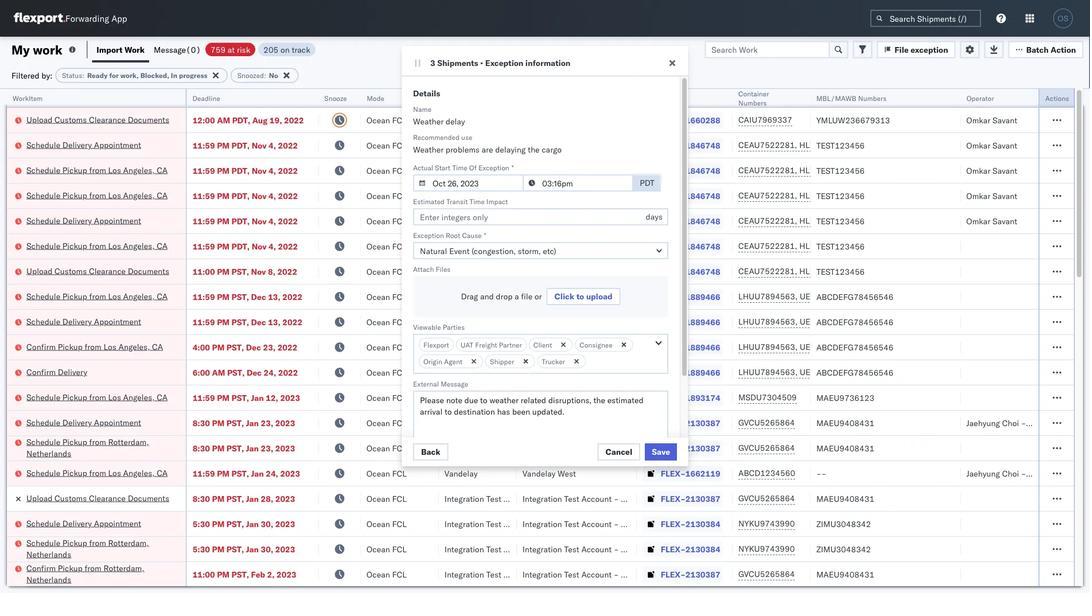 Task type: vqa. For each thing, say whether or not it's contained in the screenshot.
third LAGERFELD from the bottom
yes



Task type: locate. For each thing, give the bounding box(es) containing it.
demo down the shipper at the left
[[477, 393, 498, 403]]

1 ceau7522281, from the top
[[739, 140, 798, 150]]

3 lhuu7894563, uetu5238478 from the top
[[739, 342, 856, 352]]

0 vertical spatial 11:00
[[193, 267, 215, 277]]

forwarding app link
[[14, 13, 127, 24]]

angeles, inside button
[[118, 342, 150, 352]]

4 ceau7522281, from the top
[[739, 216, 798, 226]]

estimated
[[413, 197, 445, 206]]

1 gvcu5265864 from the top
[[739, 418, 795, 428]]

6 karl from the top
[[621, 570, 636, 580]]

2 vertical spatial customs
[[55, 493, 87, 503]]

1 lhuu7894563, from the top
[[739, 292, 798, 302]]

from
[[89, 165, 106, 175], [89, 190, 106, 200], [89, 241, 106, 251], [89, 291, 106, 301], [85, 342, 101, 352], [89, 392, 106, 402], [89, 437, 106, 447], [89, 468, 106, 478], [89, 538, 106, 548], [85, 563, 101, 573]]

client button
[[529, 338, 573, 352]]

1 abcdefg78456546 from the top
[[817, 292, 894, 302]]

2 vertical spatial flexport
[[445, 393, 475, 403]]

0 vertical spatial 2130384
[[686, 519, 721, 529]]

am
[[217, 115, 230, 125], [212, 368, 225, 378]]

24, up 28,
[[266, 469, 278, 479]]

0 vertical spatial 30,
[[261, 519, 273, 529]]

bosch down the
[[523, 166, 545, 176]]

6 test123456 from the top
[[817, 267, 865, 277]]

5 schedule pickup from los angeles, ca button from the top
[[26, 392, 168, 404]]

0 vertical spatial customs
[[55, 114, 87, 125]]

0 vertical spatial am
[[217, 115, 230, 125]]

0 vertical spatial rotterdam,
[[108, 437, 149, 447]]

1 vertical spatial flex-2130384
[[661, 544, 721, 554]]

2 zimu3048342 from the top
[[817, 544, 871, 554]]

flexport for 12:00 am pdt, aug 19, 2022
[[445, 115, 475, 125]]

5:30 down 8:30 pm pst, jan 28, 2023 at the bottom of the page
[[193, 519, 210, 529]]

0 vertical spatial time
[[452, 163, 468, 172]]

weather down name
[[413, 116, 444, 127]]

2 vertical spatial clearance
[[89, 493, 126, 503]]

numbers inside the container numbers
[[739, 98, 767, 107]]

batch action button
[[1009, 41, 1084, 58]]

2 flexport demo consignee from the top
[[445, 393, 539, 403]]

8 11:59 from the top
[[193, 393, 215, 403]]

schedule pickup from rotterdam, netherlands for 5:30 pm pst, jan 30, 2023
[[26, 538, 149, 560]]

pdt, for first schedule pickup from los angeles, ca button from the top
[[232, 166, 250, 176]]

1 vertical spatial 8:30 pm pst, jan 23, 2023
[[193, 443, 295, 453]]

24, for 2022
[[264, 368, 276, 378]]

0 vertical spatial upload customs clearance documents
[[26, 114, 169, 125]]

2 2130387 from the top
[[686, 443, 721, 453]]

1889466
[[686, 292, 721, 302], [686, 317, 721, 327], [686, 342, 721, 352], [686, 368, 721, 378]]

pst, up 4:00 pm pst, dec 23, 2022
[[232, 317, 249, 327]]

1 horizontal spatial origin
[[1046, 418, 1068, 428]]

Please type here (tag users with @) text field
[[413, 391, 669, 445]]

zimu3048342
[[817, 519, 871, 529], [817, 544, 871, 554]]

bosch down the natural event (congestion, storm, etc) text field on the top
[[523, 267, 545, 277]]

weather inside name weather delay
[[413, 116, 444, 127]]

1 horizontal spatial time
[[470, 197, 485, 206]]

savant for 12:00 am pdt, aug 19, 2022's upload customs clearance documents 'button'
[[993, 115, 1018, 125]]

1 vertical spatial 23,
[[261, 418, 273, 428]]

clearance for 11:00 pm pst, nov 8, 2022
[[89, 266, 126, 276]]

11:59 for first schedule pickup from los angeles, ca button from the top
[[193, 166, 215, 176]]

0 vertical spatial *
[[512, 163, 514, 172]]

estimated transit time impact
[[413, 197, 508, 206]]

consignee up the trucker button
[[580, 341, 613, 349]]

snooze
[[325, 94, 347, 102]]

4, for fourth schedule pickup from los angeles, ca button from the bottom
[[269, 241, 276, 251]]

6 1846748 from the top
[[686, 267, 721, 277]]

2023 up 11:59 pm pst, jan 24, 2023
[[275, 443, 295, 453]]

numbers down container
[[739, 98, 767, 107]]

3 netherlands from the top
[[26, 575, 71, 585]]

0 vertical spatial agent
[[444, 357, 463, 366]]

13, up 4:00 pm pst, dec 23, 2022
[[268, 317, 281, 327]]

savant for 2nd schedule pickup from los angeles, ca button
[[993, 191, 1018, 201]]

weather down recommended
[[413, 145, 444, 155]]

2130384
[[686, 519, 721, 529], [686, 544, 721, 554]]

los inside button
[[104, 342, 116, 352]]

2 1889466 from the top
[[686, 317, 721, 327]]

0 horizontal spatial :
[[82, 71, 84, 80]]

documents
[[128, 114, 169, 125], [128, 266, 169, 276], [128, 493, 169, 503]]

5:30 pm pst, jan 30, 2023 down 8:30 pm pst, jan 28, 2023 at the bottom of the page
[[193, 519, 295, 529]]

0 vertical spatial upload
[[26, 114, 52, 125]]

bosch left of
[[445, 166, 467, 176]]

8:30 pm pst, jan 23, 2023 down 11:59 pm pst, jan 12, 2023
[[193, 418, 295, 428]]

8 resize handle column header from the left
[[797, 89, 811, 593]]

pst, up 6:00 am pst, dec 24, 2022
[[227, 342, 244, 352]]

: for snoozed
[[264, 71, 266, 80]]

10 schedule from the top
[[26, 437, 60, 447]]

flex-
[[661, 115, 686, 125], [661, 140, 686, 150], [661, 166, 686, 176], [661, 191, 686, 201], [661, 216, 686, 226], [661, 241, 686, 251], [661, 267, 686, 277], [661, 292, 686, 302], [661, 317, 686, 327], [661, 342, 686, 352], [661, 368, 686, 378], [661, 393, 686, 403], [661, 418, 686, 428], [661, 443, 686, 453], [661, 469, 686, 479], [661, 494, 686, 504], [661, 519, 686, 529], [661, 544, 686, 554], [661, 570, 686, 580]]

jan
[[251, 393, 264, 403], [246, 418, 259, 428], [246, 443, 259, 453], [251, 469, 264, 479], [246, 494, 259, 504], [246, 519, 259, 529], [246, 544, 259, 554]]

dec up 11:59 pm pst, jan 12, 2023
[[247, 368, 262, 378]]

by:
[[41, 70, 53, 80]]

1 omkar from the top
[[967, 115, 991, 125]]

integration test account - karl lagerfeld
[[523, 418, 672, 428], [523, 443, 672, 453], [523, 494, 672, 504], [523, 519, 672, 529], [523, 544, 672, 554], [523, 570, 672, 580]]

from for fourth schedule pickup from los angeles, ca button from the bottom
[[89, 241, 106, 251]]

1 vertical spatial rotterdam,
[[108, 538, 149, 548]]

mbl/mawb numbers
[[817, 94, 887, 102]]

schedule delivery appointment link for 4th schedule delivery appointment button from the bottom
[[26, 215, 141, 226]]

message up the 'in' on the top of the page
[[154, 44, 186, 55]]

ca
[[157, 165, 168, 175], [157, 190, 168, 200], [157, 241, 168, 251], [157, 291, 168, 301], [152, 342, 163, 352], [157, 392, 168, 402], [157, 468, 168, 478]]

3 upload customs clearance documents link from the top
[[26, 493, 169, 504]]

netherlands inside confirm pickup from rotterdam, netherlands
[[26, 575, 71, 585]]

flex-2130384 for schedule pickup from rotterdam, netherlands
[[661, 544, 721, 554]]

schedule pickup from los angeles, ca link for fourth schedule pickup from los angeles, ca button from the top
[[26, 291, 168, 302]]

0 vertical spatial clearance
[[89, 114, 126, 125]]

pst, down 11:59 pm pst, jan 12, 2023
[[227, 418, 244, 428]]

3 savant from the top
[[993, 166, 1018, 176]]

13, down 8,
[[268, 292, 281, 302]]

confirm for confirm pickup from rotterdam, netherlands
[[26, 563, 56, 573]]

abcdefg78456546
[[817, 292, 894, 302], [817, 317, 894, 327], [817, 342, 894, 352], [817, 368, 894, 378]]

angeles,
[[123, 165, 155, 175], [123, 190, 155, 200], [123, 241, 155, 251], [123, 291, 155, 301], [118, 342, 150, 352], [123, 392, 155, 402], [123, 468, 155, 478]]

resize handle column header
[[172, 89, 186, 593], [305, 89, 319, 593], [347, 89, 361, 593], [425, 89, 439, 593], [503, 89, 517, 593], [623, 89, 637, 593], [719, 89, 733, 593], [797, 89, 811, 593], [947, 89, 961, 593], [1025, 89, 1039, 593], [1061, 89, 1075, 593]]

flexport demo consignee up recommended use weather problems are delaying the cargo
[[445, 115, 539, 125]]

pickup for confirm pickup from rotterdam, netherlands button
[[58, 563, 83, 573]]

flexport up use
[[445, 115, 475, 125]]

11:59 pm pst, jan 24, 2023
[[193, 469, 300, 479]]

schedule pickup from los angeles, ca for fourth schedule pickup from los angeles, ca button from the top
[[26, 291, 168, 301]]

4:00 pm pst, dec 23, 2022
[[193, 342, 297, 352]]

2023 for 5th schedule pickup from los angeles, ca button
[[280, 393, 300, 403]]

batch
[[1026, 44, 1049, 55]]

0 vertical spatial flex-2130384
[[661, 519, 721, 529]]

23, up 6:00 am pst, dec 24, 2022
[[263, 342, 276, 352]]

confirm delivery
[[26, 367, 87, 377]]

0 vertical spatial 5:30 pm pst, jan 30, 2023
[[193, 519, 295, 529]]

5 11:59 pm pdt, nov 4, 2022 from the top
[[193, 241, 298, 251]]

0 horizontal spatial vandelay
[[445, 469, 478, 479]]

8:30 down 11:59 pm pst, jan 24, 2023
[[193, 494, 210, 504]]

numbers for container numbers
[[739, 98, 767, 107]]

origin down flexport button
[[424, 357, 442, 366]]

Natural Event (congestion, storm, etc) text field
[[413, 242, 669, 259]]

10 fcl from the top
[[392, 342, 407, 352]]

delay
[[446, 116, 465, 127]]

pst, left 8,
[[232, 267, 249, 277]]

2023 for 8:30 pm pst, jan 23, 2023's schedule pickup from rotterdam, netherlands button
[[275, 443, 295, 453]]

2 lagerfeld from the top
[[638, 443, 672, 453]]

0 vertical spatial 8:30 pm pst, jan 23, 2023
[[193, 418, 295, 428]]

agent inside button
[[444, 357, 463, 366]]

1 vertical spatial schedule pickup from rotterdam, netherlands button
[[26, 537, 171, 562]]

1 schedule pickup from rotterdam, netherlands button from the top
[[26, 436, 171, 461]]

2 upload customs clearance documents from the top
[[26, 266, 169, 276]]

17 fcl from the top
[[392, 519, 407, 529]]

* down delaying
[[512, 163, 514, 172]]

netherlands for 5:30
[[26, 549, 71, 560]]

file
[[895, 44, 909, 55]]

lhuu7894563, uetu5238478 for schedule delivery appointment
[[739, 317, 856, 327]]

time left of
[[452, 163, 468, 172]]

1 1846748 from the top
[[686, 140, 721, 150]]

demo for 12:00 am pdt, aug 19, 2022
[[477, 115, 498, 125]]

5:30 up 11:00 pm pst, feb 2, 2023
[[193, 544, 210, 554]]

am right 6:00
[[212, 368, 225, 378]]

uetu5238478 for schedule delivery appointment
[[800, 317, 856, 327]]

1 horizontal spatial vandelay
[[523, 469, 556, 479]]

6 resize handle column header from the left
[[623, 89, 637, 593]]

11:59 pm pst, jan 12, 2023
[[193, 393, 300, 403]]

vandelay for vandelay west
[[523, 469, 556, 479]]

3 1846748 from the top
[[686, 191, 721, 201]]

exception right "•"
[[485, 58, 524, 68]]

upload customs clearance documents for 11:00 pm pst, nov 8, 2022
[[26, 266, 169, 276]]

13,
[[268, 292, 281, 302], [268, 317, 281, 327]]

status : ready for work, blocked, in progress
[[62, 71, 208, 80]]

2023 for 5:30 pm pst, jan 30, 2023's schedule pickup from rotterdam, netherlands button
[[275, 544, 295, 554]]

flexport down external message
[[445, 393, 475, 403]]

pdt, for 2nd schedule pickup from los angeles, ca button
[[232, 191, 250, 201]]

1 vertical spatial origin
[[1046, 418, 1068, 428]]

0 vertical spatial message
[[154, 44, 186, 55]]

angeles, for 5th schedule pickup from los angeles, ca button's the schedule pickup from los angeles, ca link
[[123, 392, 155, 402]]

1 vertical spatial documents
[[128, 266, 169, 276]]

4 gvcu5265864 from the top
[[739, 569, 795, 579]]

1 nyku9743990 from the top
[[739, 519, 795, 529]]

1 5:30 from the top
[[193, 519, 210, 529]]

schedule pickup from los angeles, ca for 2nd schedule pickup from los angeles, ca button
[[26, 190, 168, 200]]

11:59 pm pst, dec 13, 2022 down 11:00 pm pst, nov 8, 2022
[[193, 292, 302, 302]]

3 schedule delivery appointment link from the top
[[26, 316, 141, 327]]

vandelay down back button
[[445, 469, 478, 479]]

2023 right 28,
[[275, 494, 295, 504]]

pickup for first schedule pickup from los angeles, ca button from the top
[[62, 165, 87, 175]]

1 vertical spatial nyku9743990
[[739, 544, 795, 554]]

1 vertical spatial zimu3048342
[[817, 544, 871, 554]]

consignee inside "button"
[[580, 341, 613, 349]]

dec down 11:00 pm pst, nov 8, 2022
[[251, 292, 266, 302]]

bosch up parties at bottom
[[445, 292, 467, 302]]

8:30 pm pst, jan 23, 2023 up 11:59 pm pst, jan 24, 2023
[[193, 443, 295, 453]]

schedule for second schedule delivery appointment button from the bottom
[[26, 417, 60, 428]]

trucker
[[542, 357, 565, 366]]

* right cause
[[484, 231, 486, 240]]

bosch
[[445, 140, 467, 150], [523, 140, 545, 150], [445, 166, 467, 176], [523, 166, 545, 176], [445, 191, 467, 201], [523, 191, 545, 201], [445, 216, 467, 226], [523, 216, 545, 226], [445, 241, 467, 251], [523, 241, 545, 251], [445, 267, 467, 277], [523, 267, 545, 277], [445, 292, 467, 302], [523, 292, 545, 302], [445, 317, 467, 327], [523, 317, 545, 327], [445, 342, 467, 352], [523, 342, 545, 352], [445, 368, 467, 378], [523, 368, 545, 378]]

for
[[109, 71, 119, 80]]

external message
[[413, 380, 468, 388]]

bosch down root
[[445, 241, 467, 251]]

vandelay
[[445, 469, 478, 479], [523, 469, 556, 479]]

from for confirm pickup from rotterdam, netherlands button
[[85, 563, 101, 573]]

5:30 pm pst, jan 30, 2023 up 11:00 pm pst, feb 2, 2023
[[193, 544, 295, 554]]

1 upload customs clearance documents link from the top
[[26, 114, 169, 125]]

time
[[452, 163, 468, 172], [470, 197, 485, 206]]

lhuu7894563, uetu5238478 for confirm delivery
[[739, 367, 856, 377]]

3 schedule delivery appointment from the top
[[26, 316, 141, 327]]

1 vertical spatial clearance
[[89, 266, 126, 276]]

1 vertical spatial agent
[[1070, 418, 1090, 428]]

2 nyku9743990 from the top
[[739, 544, 795, 554]]

1 vertical spatial schedule pickup from rotterdam, netherlands
[[26, 538, 149, 560]]

gvcu5265864
[[739, 418, 795, 428], [739, 443, 795, 453], [739, 494, 795, 504], [739, 569, 795, 579]]

2 savant from the top
[[993, 140, 1018, 150]]

1 horizontal spatial numbers
[[858, 94, 887, 102]]

2 test123456 from the top
[[817, 166, 865, 176]]

0 horizontal spatial origin
[[424, 357, 442, 366]]

2 ceau7522281, hlxu6269489, hlxu8034992 from the top
[[739, 165, 917, 175]]

24, up 12,
[[264, 368, 276, 378]]

2023 up 11:00 pm pst, feb 2, 2023
[[275, 544, 295, 554]]

1 flex-2130384 from the top
[[661, 519, 721, 529]]

2 11:00 from the top
[[193, 570, 215, 580]]

6 schedule pickup from los angeles, ca button from the top
[[26, 467, 168, 480]]

1 vertical spatial demo
[[477, 393, 498, 403]]

angeles, for the schedule pickup from los angeles, ca link corresponding to fourth schedule pickup from los angeles, ca button from the top
[[123, 291, 155, 301]]

0 vertical spatial 11:59 pm pst, dec 13, 2022
[[193, 292, 302, 302]]

flex-2130387 for 8:30 pm pst, jan 23, 2023
[[661, 443, 721, 453]]

2 netherlands from the top
[[26, 549, 71, 560]]

cancel button
[[598, 444, 641, 461]]

bosch up enter integers only number field
[[523, 191, 545, 201]]

pst, down 4:00 pm pst, dec 23, 2022
[[227, 368, 245, 378]]

0 horizontal spatial numbers
[[739, 98, 767, 107]]

4 test123456 from the top
[[817, 216, 865, 226]]

12,
[[266, 393, 278, 403]]

flex-2130387 for 8:30 pm pst, jan 28, 2023
[[661, 494, 721, 504]]

bosch right a at left
[[523, 292, 545, 302]]

9 11:59 from the top
[[193, 469, 215, 479]]

0 horizontal spatial agent
[[444, 357, 463, 366]]

uat freight partner button
[[456, 338, 527, 352]]

4 integration from the top
[[523, 519, 562, 529]]

1 8:30 from the top
[[193, 418, 210, 428]]

uat freight partner
[[461, 341, 522, 349]]

am for pst,
[[212, 368, 225, 378]]

5 flex- from the top
[[661, 216, 686, 226]]

1 fcl from the top
[[392, 115, 407, 125]]

4 maeu9408431 from the top
[[817, 570, 875, 580]]

schedule for first schedule delivery appointment button from the bottom of the page
[[26, 518, 60, 529]]

zimu3048342 for schedule pickup from rotterdam, netherlands
[[817, 544, 871, 554]]

3 ceau7522281, hlxu6269489, hlxu8034992 from the top
[[739, 191, 917, 201]]

flex-1662119
[[661, 469, 721, 479]]

12 ocean fcl from the top
[[367, 393, 407, 403]]

schedule pickup from los angeles, ca
[[26, 165, 168, 175], [26, 190, 168, 200], [26, 241, 168, 251], [26, 291, 168, 301], [26, 392, 168, 402], [26, 468, 168, 478]]

lhuu7894563, for schedule delivery appointment
[[739, 317, 798, 327]]

consignee down the shipper button
[[500, 393, 539, 403]]

2 vertical spatial upload
[[26, 493, 52, 503]]

dec up 4:00 pm pst, dec 23, 2022
[[251, 317, 266, 327]]

0 vertical spatial flexport demo consignee
[[445, 115, 539, 125]]

0 vertical spatial 23,
[[263, 342, 276, 352]]

1 integration test account - karl lagerfeld from the top
[[523, 418, 672, 428]]

pickup inside confirm pickup from rotterdam, netherlands
[[58, 563, 83, 573]]

6 hlxu6269489, from the top
[[800, 266, 858, 276]]

2 30, from the top
[[261, 544, 273, 554]]

maeu9408431
[[817, 418, 875, 428], [817, 443, 875, 453], [817, 494, 875, 504], [817, 570, 875, 580]]

flex-1660288
[[661, 115, 721, 125]]

2 hlxu8034992 from the top
[[860, 165, 917, 175]]

: left no
[[264, 71, 266, 80]]

10 resize handle column header from the left
[[1025, 89, 1039, 593]]

1 vertical spatial message
[[441, 380, 468, 388]]

1 vertical spatial *
[[484, 231, 486, 240]]

0 vertical spatial confirm
[[26, 342, 56, 352]]

hlxu6269489,
[[800, 140, 858, 150], [800, 165, 858, 175], [800, 191, 858, 201], [800, 216, 858, 226], [800, 241, 858, 251], [800, 266, 858, 276]]

bosch right are at the top
[[523, 140, 545, 150]]

1 vertical spatial 30,
[[261, 544, 273, 554]]

205 on track
[[264, 44, 310, 55]]

flexport inside button
[[424, 341, 449, 349]]

origin inside button
[[424, 357, 442, 366]]

vandelay left "west"
[[523, 469, 556, 479]]

1 vertical spatial upload customs clearance documents link
[[26, 265, 169, 277]]

documents for 11:00
[[128, 266, 169, 276]]

container
[[739, 89, 769, 98]]

upload customs clearance documents link for 11:00 pm pst, nov 8, 2022
[[26, 265, 169, 277]]

3 4, from the top
[[269, 191, 276, 201]]

2 2130384 from the top
[[686, 544, 721, 554]]

0 vertical spatial upload customs clearance documents link
[[26, 114, 169, 125]]

1 vertical spatial weather
[[413, 145, 444, 155]]

bosch up actual start time of exception *
[[445, 140, 467, 150]]

1 8:30 pm pst, jan 23, 2023 from the top
[[193, 418, 295, 428]]

confirm inside button
[[26, 342, 56, 352]]

6 schedule pickup from los angeles, ca link from the top
[[26, 467, 168, 479]]

schedule pickup from los angeles, ca link for 2nd schedule pickup from los angeles, ca button
[[26, 190, 168, 201]]

4 1889466 from the top
[[686, 368, 721, 378]]

pickup for 8:30 pm pst, jan 23, 2023's schedule pickup from rotterdam, netherlands button
[[62, 437, 87, 447]]

2 : from the left
[[264, 71, 266, 80]]

schedule delivery appointment button
[[26, 139, 141, 152], [26, 215, 141, 228], [26, 316, 141, 329], [26, 417, 141, 430], [26, 518, 141, 531]]

1 11:00 from the top
[[193, 267, 215, 277]]

message
[[154, 44, 186, 55], [441, 380, 468, 388]]

1 vertical spatial 8:30
[[193, 443, 210, 453]]

files
[[436, 265, 451, 273]]

schedule pickup from los angeles, ca link for first schedule pickup from los angeles, ca button from the top
[[26, 164, 168, 176]]

0 vertical spatial origin
[[424, 357, 442, 366]]

demo up recommended use weather problems are delaying the cargo
[[477, 115, 498, 125]]

pickup inside button
[[58, 342, 83, 352]]

11:00 pm pst, feb 2, 2023
[[193, 570, 297, 580]]

1 vertical spatial 11:59 pm pst, dec 13, 2022
[[193, 317, 302, 327]]

confirm pickup from rotterdam, netherlands
[[26, 563, 144, 585]]

numbers up ymluw236679313
[[858, 94, 887, 102]]

time right transit
[[470, 197, 485, 206]]

3 schedule pickup from los angeles, ca button from the top
[[26, 240, 168, 253]]

1 vertical spatial am
[[212, 368, 225, 378]]

: left ready
[[82, 71, 84, 80]]

origin right choi
[[1046, 418, 1068, 428]]

confirm pickup from los angeles, ca
[[26, 342, 163, 352]]

a
[[515, 292, 519, 302]]

30, down 28,
[[261, 519, 273, 529]]

rotterdam, inside confirm pickup from rotterdam, netherlands
[[104, 563, 144, 573]]

5 lagerfeld from the top
[[638, 544, 672, 554]]

flexport demo consignee down the shipper at the left
[[445, 393, 539, 403]]

0 vertical spatial nyku9743990
[[739, 519, 795, 529]]

0 vertical spatial 5:30
[[193, 519, 210, 529]]

3 schedule from the top
[[26, 190, 60, 200]]

2023 down 8:30 pm pst, jan 28, 2023 at the bottom of the page
[[275, 519, 295, 529]]

nyku9743990
[[739, 519, 795, 529], [739, 544, 795, 554]]

1 vertical spatial customs
[[55, 266, 87, 276]]

2 weather from the top
[[413, 145, 444, 155]]

exception
[[911, 44, 948, 55]]

2 vertical spatial netherlands
[[26, 575, 71, 585]]

netherlands
[[26, 448, 71, 459], [26, 549, 71, 560], [26, 575, 71, 585]]

pst,
[[232, 267, 249, 277], [232, 292, 249, 302], [232, 317, 249, 327], [227, 342, 244, 352], [227, 368, 245, 378], [232, 393, 249, 403], [227, 418, 244, 428], [227, 443, 244, 453], [232, 469, 249, 479], [227, 494, 244, 504], [227, 519, 244, 529], [227, 544, 244, 554], [232, 570, 249, 580]]

2130384 for schedule pickup from rotterdam, netherlands
[[686, 544, 721, 554]]

2023 for first schedule delivery appointment button from the bottom of the page
[[275, 519, 295, 529]]

upload customs clearance documents button for 12:00 am pdt, aug 19, 2022
[[26, 114, 169, 127]]

1 vertical spatial netherlands
[[26, 549, 71, 560]]

0 vertical spatial schedule pickup from rotterdam, netherlands
[[26, 437, 149, 459]]

6 11:59 from the top
[[193, 292, 215, 302]]

8:30 up 11:59 pm pst, jan 24, 2023
[[193, 443, 210, 453]]

pst, up 11:59 pm pst, jan 24, 2023
[[227, 443, 244, 453]]

bosch up the uat
[[445, 317, 467, 327]]

upload for 11:00 pm pst, nov 8, 2022
[[26, 266, 52, 276]]

2 schedule pickup from rotterdam, netherlands from the top
[[26, 538, 149, 560]]

am right 12:00
[[217, 115, 230, 125]]

0 vertical spatial demo
[[477, 115, 498, 125]]

1 vertical spatial 13,
[[268, 317, 281, 327]]

0 vertical spatial upload customs clearance documents button
[[26, 114, 169, 127]]

24, for 2023
[[266, 469, 278, 479]]

2023 up 8:30 pm pst, jan 28, 2023 at the bottom of the page
[[280, 469, 300, 479]]

from for first schedule pickup from los angeles, ca button from the top
[[89, 165, 106, 175]]

bosch down actual start time of exception *
[[445, 191, 467, 201]]

1846748
[[686, 140, 721, 150], [686, 166, 721, 176], [686, 191, 721, 201], [686, 216, 721, 226], [686, 241, 721, 251], [686, 267, 721, 277]]

1 vertical spatial upload customs clearance documents button
[[26, 265, 169, 278]]

3 flex-2130387 from the top
[[661, 494, 721, 504]]

dec up 6:00 am pst, dec 24, 2022
[[246, 342, 261, 352]]

1 vertical spatial 2130384
[[686, 544, 721, 554]]

abcdefg78456546 for confirm pickup from los angeles, ca
[[817, 342, 894, 352]]

0 horizontal spatial time
[[452, 163, 468, 172]]

test123456
[[817, 140, 865, 150], [817, 166, 865, 176], [817, 191, 865, 201], [817, 216, 865, 226], [817, 241, 865, 251], [817, 267, 865, 277]]

3 flex- from the top
[[661, 166, 686, 176]]

9 ocean fcl from the top
[[367, 317, 407, 327]]

11 fcl from the top
[[392, 368, 407, 378]]

exception down are at the top
[[479, 163, 509, 172]]

2 vertical spatial 23,
[[261, 443, 273, 453]]

2 vertical spatial 8:30
[[193, 494, 210, 504]]

clearance for 12:00 am pdt, aug 19, 2022
[[89, 114, 126, 125]]

flex-1893174
[[661, 393, 721, 403]]

2 vertical spatial confirm
[[26, 563, 56, 573]]

1 vertical spatial flexport demo consignee
[[445, 393, 539, 403]]

9 resize handle column header from the left
[[947, 89, 961, 593]]

upload customs clearance documents link for 12:00 am pdt, aug 19, 2022
[[26, 114, 169, 125]]

1 demo from the top
[[477, 115, 498, 125]]

1 vertical spatial upload customs clearance documents
[[26, 266, 169, 276]]

0 vertical spatial 13,
[[268, 292, 281, 302]]

schedule pickup from los angeles, ca link for sixth schedule pickup from los angeles, ca button
[[26, 467, 168, 479]]

exception left root
[[413, 231, 444, 240]]

8:30 down 6:00
[[193, 418, 210, 428]]

schedule
[[26, 140, 60, 150], [26, 165, 60, 175], [26, 190, 60, 200], [26, 215, 60, 226], [26, 241, 60, 251], [26, 291, 60, 301], [26, 316, 60, 327], [26, 392, 60, 402], [26, 417, 60, 428], [26, 437, 60, 447], [26, 468, 60, 478], [26, 518, 60, 529], [26, 538, 60, 548]]

flexport up the origin agent
[[424, 341, 449, 349]]

cargo
[[542, 145, 562, 155]]

11:59
[[193, 140, 215, 150], [193, 166, 215, 176], [193, 191, 215, 201], [193, 216, 215, 226], [193, 241, 215, 251], [193, 292, 215, 302], [193, 317, 215, 327], [193, 393, 215, 403], [193, 469, 215, 479]]

30, up 2,
[[261, 544, 273, 554]]

1 confirm from the top
[[26, 342, 56, 352]]

0 vertical spatial netherlands
[[26, 448, 71, 459]]

1 vertical spatial 11:00
[[193, 570, 215, 580]]

message down origin agent button
[[441, 380, 468, 388]]

1 vertical spatial schedule pickup from rotterdam, netherlands link
[[26, 537, 171, 560]]

bosch up client
[[523, 317, 545, 327]]

5:30 for schedule pickup from rotterdam, netherlands
[[193, 544, 210, 554]]

upload
[[26, 114, 52, 125], [26, 266, 52, 276], [26, 493, 52, 503]]

0 horizontal spatial message
[[154, 44, 186, 55]]

0 vertical spatial documents
[[128, 114, 169, 125]]

1662119
[[686, 469, 721, 479]]

1 vertical spatial time
[[470, 197, 485, 206]]

pst, down 8:30 pm pst, jan 28, 2023 at the bottom of the page
[[227, 519, 244, 529]]

from inside confirm pickup from rotterdam, netherlands
[[85, 563, 101, 573]]

caiu7969337
[[739, 115, 792, 125]]

2 vertical spatial upload customs clearance documents link
[[26, 493, 169, 504]]

4 4, from the top
[[269, 216, 276, 226]]

from inside confirm pickup from los angeles, ca link
[[85, 342, 101, 352]]

0 vertical spatial 24,
[[264, 368, 276, 378]]

2 vertical spatial upload customs clearance documents
[[26, 493, 169, 503]]

23, down 12,
[[261, 418, 273, 428]]

0 vertical spatial schedule pickup from rotterdam, netherlands link
[[26, 436, 171, 459]]

-
[[614, 418, 619, 428], [1021, 418, 1026, 428], [614, 443, 619, 453], [817, 469, 822, 479], [822, 469, 827, 479], [614, 494, 619, 504], [614, 519, 619, 529], [614, 544, 619, 554], [614, 570, 619, 580]]

customs for 11:00 pm pst, nov 8, 2022
[[55, 266, 87, 276]]

schedule pickup from los angeles, ca link for 5th schedule pickup from los angeles, ca button
[[26, 392, 168, 403]]

pst, up 11:00 pm pst, feb 2, 2023
[[227, 544, 244, 554]]

ceau7522281, hlxu6269489, hlxu8034992
[[739, 140, 917, 150], [739, 165, 917, 175], [739, 191, 917, 201], [739, 216, 917, 226], [739, 241, 917, 251], [739, 266, 917, 276]]

5 ceau7522281, from the top
[[739, 241, 798, 251]]

1 vertical spatial 5:30 pm pst, jan 30, 2023
[[193, 544, 295, 554]]

am for pdt,
[[217, 115, 230, 125]]

1 horizontal spatial message
[[441, 380, 468, 388]]

15 flex- from the top
[[661, 469, 686, 479]]

msdu7304509
[[739, 393, 797, 403]]

11:59 pm pst, dec 13, 2022 up 4:00 pm pst, dec 23, 2022
[[193, 317, 302, 327]]

2023 right 2,
[[277, 570, 297, 580]]

schedule pickup from rotterdam, netherlands button for 5:30 pm pst, jan 30, 2023
[[26, 537, 171, 562]]

2 schedule from the top
[[26, 165, 60, 175]]

1 horizontal spatial :
[[264, 71, 266, 80]]

choi
[[1002, 418, 1019, 428]]

confirm delivery link
[[26, 366, 87, 378]]

bosch down the origin agent
[[445, 368, 467, 378]]

nyku9743990 for schedule pickup from rotterdam, netherlands
[[739, 544, 795, 554]]

30, for schedule pickup from rotterdam, netherlands
[[261, 544, 273, 554]]

2 vertical spatial exception
[[413, 231, 444, 240]]

23, for confirm pickup from los angeles, ca
[[263, 342, 276, 352]]

delivery
[[62, 140, 92, 150], [62, 215, 92, 226], [62, 316, 92, 327], [58, 367, 87, 377], [62, 417, 92, 428], [62, 518, 92, 529]]

2130387 for 11:00 pm pst, feb 2, 2023
[[686, 570, 721, 580]]

my work
[[11, 42, 62, 57]]

recommended use weather problems are delaying the cargo
[[413, 133, 562, 155]]

bosch up origin agent button
[[445, 342, 467, 352]]

dec for confirm pickup from los angeles, ca
[[246, 342, 261, 352]]

0 vertical spatial weather
[[413, 116, 444, 127]]

1 schedule pickup from rotterdam, netherlands link from the top
[[26, 436, 171, 459]]

angeles, for the schedule pickup from los angeles, ca link associated with 2nd schedule pickup from los angeles, ca button
[[123, 190, 155, 200]]

flexport button
[[419, 338, 454, 352]]

13 ocean fcl from the top
[[367, 418, 407, 428]]

4 1846748 from the top
[[686, 216, 721, 226]]

confirm inside confirm pickup from rotterdam, netherlands
[[26, 563, 56, 573]]

11:00 for 11:00 pm pst, feb 2, 2023
[[193, 570, 215, 580]]

hlxu8034992 for first schedule pickup from los angeles, ca button from the top
[[860, 165, 917, 175]]

upload customs clearance documents button
[[26, 114, 169, 127], [26, 265, 169, 278]]

or
[[535, 292, 542, 302]]

11:59 pm pdt, nov 4, 2022
[[193, 140, 298, 150], [193, 166, 298, 176], [193, 191, 298, 201], [193, 216, 298, 226], [193, 241, 298, 251]]

workitem
[[13, 94, 43, 102]]

dec for schedule delivery appointment
[[251, 317, 266, 327]]

2 vertical spatial documents
[[128, 493, 169, 503]]

2 1846748 from the top
[[686, 166, 721, 176]]

pst, down 11:59 pm pst, jan 24, 2023
[[227, 494, 244, 504]]

integration for 5:30's schedule pickup from rotterdam, netherlands link
[[523, 544, 562, 554]]

2 customs from the top
[[55, 266, 87, 276]]

1 vertical spatial upload
[[26, 266, 52, 276]]

lagerfeld
[[638, 418, 672, 428], [638, 443, 672, 453], [638, 494, 672, 504], [638, 519, 672, 529], [638, 544, 672, 554], [638, 570, 672, 580]]

2 upload customs clearance documents link from the top
[[26, 265, 169, 277]]

flex-2130384 for schedule delivery appointment
[[661, 519, 721, 529]]

2 integration from the top
[[523, 443, 562, 453]]

0 vertical spatial flexport
[[445, 115, 475, 125]]

of
[[469, 163, 477, 172]]

0 vertical spatial 8:30
[[193, 418, 210, 428]]

1 vertical spatial flexport
[[424, 341, 449, 349]]

1 vertical spatial confirm
[[26, 367, 56, 377]]



Task type: describe. For each thing, give the bounding box(es) containing it.
use
[[461, 133, 473, 141]]

1 maeu9408431 from the top
[[817, 418, 875, 428]]

4 lagerfeld from the top
[[638, 519, 672, 529]]

os button
[[1050, 5, 1077, 32]]

11 ocean fcl from the top
[[367, 368, 407, 378]]

bosch up root
[[445, 216, 467, 226]]

netherlands for 8:30
[[26, 448, 71, 459]]

abcdefg78456546 for confirm delivery
[[817, 368, 894, 378]]

ca inside button
[[152, 342, 163, 352]]

1660288
[[686, 115, 721, 125]]

13 flex- from the top
[[661, 418, 686, 428]]

hlxu8034992 for fourth schedule pickup from los angeles, ca button from the bottom
[[860, 241, 917, 251]]

import
[[97, 44, 123, 55]]

schedule pickup from rotterdam, netherlands for 8:30 pm pst, jan 23, 2023
[[26, 437, 149, 459]]

pst, down 11:00 pm pst, nov 8, 2022
[[232, 292, 249, 302]]

schedule for 8:30 pm pst, jan 23, 2023's schedule pickup from rotterdam, netherlands button
[[26, 437, 60, 447]]

consignee button
[[575, 338, 633, 352]]

1 karl from the top
[[621, 418, 636, 428]]

3 fcl from the top
[[392, 166, 407, 176]]

upload for 12:00 am pdt, aug 19, 2022
[[26, 114, 52, 125]]

upload customs clearance documents for 12:00 am pdt, aug 19, 2022
[[26, 114, 169, 125]]

2 omkar from the top
[[967, 140, 991, 150]]

1 2130387 from the top
[[686, 418, 721, 428]]

11 flex- from the top
[[661, 368, 686, 378]]

bookings test consignee
[[523, 393, 614, 403]]

11:59 for fourth schedule pickup from los angeles, ca button from the top
[[193, 292, 215, 302]]

west
[[558, 469, 576, 479]]

5 hlxu6269489, from the top
[[800, 241, 858, 251]]

on
[[281, 44, 290, 55]]

13 fcl from the top
[[392, 418, 407, 428]]

origin agent button
[[419, 355, 483, 368]]

2 flex-1889466 from the top
[[661, 317, 721, 327]]

6 flex- from the top
[[661, 241, 686, 251]]

vandelay west
[[523, 469, 576, 479]]

4, for first schedule pickup from los angeles, ca button from the top
[[269, 166, 276, 176]]

(0)
[[186, 44, 201, 55]]

2,
[[267, 570, 275, 580]]

flexport. image
[[14, 13, 65, 24]]

transit
[[446, 197, 468, 206]]

jan up feb
[[246, 544, 259, 554]]

os
[[1058, 14, 1069, 23]]

rotterdam, for 8:30 pm pst, jan 23, 2023
[[108, 437, 149, 447]]

back
[[421, 447, 441, 457]]

snoozed
[[237, 71, 264, 80]]

schedule delivery appointment link for third schedule delivery appointment button from the bottom
[[26, 316, 141, 327]]

jan left 12,
[[251, 393, 264, 403]]

1 schedule pickup from los angeles, ca button from the top
[[26, 164, 168, 177]]

schedule pickup from los angeles, ca for fourth schedule pickup from los angeles, ca button from the bottom
[[26, 241, 168, 251]]

0 horizontal spatial *
[[484, 231, 486, 240]]

6:00
[[193, 368, 210, 378]]

2023 for confirm pickup from rotterdam, netherlands button
[[277, 570, 297, 580]]

problems
[[446, 145, 480, 155]]

3 test123456 from the top
[[817, 191, 865, 201]]

1 flex-1889466 from the top
[[661, 292, 721, 302]]

consignee down the trucker button
[[576, 393, 614, 403]]

container numbers button
[[733, 87, 799, 107]]

4 schedule delivery appointment button from the top
[[26, 417, 141, 430]]

recommended
[[413, 133, 460, 141]]

3 11:59 pm pdt, nov 4, 2022 from the top
[[193, 191, 298, 201]]

3 ocean fcl from the top
[[367, 166, 407, 176]]

click to upload button
[[547, 288, 621, 305]]

pickup for confirm pickup from los angeles, ca button
[[58, 342, 83, 352]]

1 ceau7522281, hlxu6269489, hlxu8034992 from the top
[[739, 140, 917, 150]]

5 fcl from the top
[[392, 216, 407, 226]]

14 ocean fcl from the top
[[367, 443, 407, 453]]

2023 for sixth schedule pickup from los angeles, ca button
[[280, 469, 300, 479]]

2 ocean fcl from the top
[[367, 140, 407, 150]]

2023 down 12,
[[275, 418, 295, 428]]

mbl/mawb numbers button
[[811, 91, 949, 103]]

lhuu7894563, uetu5238478 for confirm pickup from los angeles, ca
[[739, 342, 856, 352]]

schedule pickup from los angeles, ca link for fourth schedule pickup from los angeles, ca button from the bottom
[[26, 240, 168, 252]]

5 omkar from the top
[[967, 216, 991, 226]]

uat
[[461, 341, 473, 349]]

2 schedule pickup from los angeles, ca button from the top
[[26, 190, 168, 202]]

5:30 pm pst, jan 30, 2023 for schedule pickup from rotterdam, netherlands
[[193, 544, 295, 554]]

schedule for 4th schedule delivery appointment button from the bottom
[[26, 215, 60, 226]]

numbers for mbl/mawb numbers
[[858, 94, 887, 102]]

Enter integers only number field
[[413, 208, 669, 226]]

time for start
[[452, 163, 468, 172]]

container numbers
[[739, 89, 769, 107]]

file
[[521, 292, 533, 302]]

205
[[264, 44, 278, 55]]

track
[[292, 44, 310, 55]]

1 horizontal spatial agent
[[1070, 418, 1090, 428]]

5:30 pm pst, jan 30, 2023 for schedule delivery appointment
[[193, 519, 295, 529]]

consignee up delaying
[[500, 115, 539, 125]]

work
[[33, 42, 62, 57]]

3 appointment from the top
[[94, 316, 141, 327]]

forwarding app
[[65, 13, 127, 24]]

bosch up the drag
[[445, 267, 467, 277]]

5 savant from the top
[[993, 216, 1018, 226]]

confirm pickup from los angeles, ca button
[[26, 341, 163, 354]]

bosch right partner
[[523, 342, 545, 352]]

11:59 for sixth schedule pickup from los angeles, ca button
[[193, 469, 215, 479]]

work
[[125, 44, 145, 55]]

2 omkar savant from the top
[[967, 140, 1018, 150]]

bosch down enter integers only number field
[[523, 241, 545, 251]]

pst, left feb
[[232, 570, 249, 580]]

cause
[[462, 231, 482, 240]]

client
[[534, 341, 552, 349]]

pst, down 6:00 am pst, dec 24, 2022
[[232, 393, 249, 403]]

savant for first schedule pickup from los angeles, ca button from the top
[[993, 166, 1018, 176]]

8 fcl from the top
[[392, 292, 407, 302]]

lhuu7894563, for confirm pickup from los angeles, ca
[[739, 342, 798, 352]]

blocked,
[[140, 71, 169, 80]]

jaehyung choi - test origin agent
[[967, 418, 1090, 428]]

root
[[446, 231, 460, 240]]

pickup for 5th schedule pickup from los angeles, ca button
[[62, 392, 87, 402]]

file exception
[[895, 44, 948, 55]]

18 ocean fcl from the top
[[367, 544, 407, 554]]

19 fcl from the top
[[392, 570, 407, 580]]

12:00
[[193, 115, 215, 125]]

back button
[[413, 444, 449, 461]]

7 fcl from the top
[[392, 267, 407, 277]]

mode button
[[361, 91, 427, 103]]

bosch down the trucker
[[523, 368, 545, 378]]

snoozed : no
[[237, 71, 278, 80]]

4 resize handle column header from the left
[[425, 89, 439, 593]]

netherlands for 11:00
[[26, 575, 71, 585]]

deadline button
[[187, 91, 307, 103]]

4 schedule pickup from los angeles, ca button from the top
[[26, 291, 168, 303]]

11 resize handle column header from the left
[[1061, 89, 1075, 593]]

start
[[435, 163, 451, 172]]

1 flex-1846748 from the top
[[661, 140, 721, 150]]

16 flex- from the top
[[661, 494, 686, 504]]

4 karl from the top
[[621, 519, 636, 529]]

2130387 for 8:30 pm pst, jan 28, 2023
[[686, 494, 721, 504]]

nyku9743990 for schedule delivery appointment
[[739, 519, 795, 529]]

click
[[555, 292, 575, 302]]

information
[[526, 58, 571, 68]]

omkar savant for first schedule pickup from los angeles, ca button from the top's the schedule pickup from los angeles, ca link
[[967, 166, 1018, 176]]

jan up 11:59 pm pst, jan 24, 2023
[[246, 443, 259, 453]]

3 integration from the top
[[523, 494, 562, 504]]

3 documents from the top
[[128, 493, 169, 503]]

integration for first schedule delivery appointment button from the bottom of the page's schedule delivery appointment link
[[523, 519, 562, 529]]

pickup for sixth schedule pickup from los angeles, ca button
[[62, 468, 87, 478]]

17 ocean fcl from the top
[[367, 519, 407, 529]]

actions
[[1046, 94, 1069, 102]]

jaehyung
[[967, 418, 1000, 428]]

flexport demo consignee for 12:00 am pdt, aug 19, 2022
[[445, 115, 539, 125]]

dec for confirm delivery
[[247, 368, 262, 378]]

from for sixth schedule pickup from los angeles, ca button
[[89, 468, 106, 478]]

flexport for 11:59 pm pst, jan 12, 2023
[[445, 393, 475, 403]]

10 ocean fcl from the top
[[367, 342, 407, 352]]

MMM D, YYYY text field
[[413, 174, 524, 192]]

2 account from the top
[[582, 443, 612, 453]]

1 lagerfeld from the top
[[638, 418, 672, 428]]

schedule delivery appointment link for fifth schedule delivery appointment button from the bottom of the page
[[26, 139, 141, 151]]

trucker button
[[537, 355, 586, 368]]

pdt, for fourth schedule pickup from los angeles, ca button from the bottom
[[232, 241, 250, 251]]

action
[[1051, 44, 1076, 55]]

actual start time of exception *
[[413, 163, 514, 172]]

bosch up the natural event (congestion, storm, etc) text field on the top
[[523, 216, 545, 226]]

save
[[652, 447, 670, 457]]

jan down 8:30 pm pst, jan 28, 2023 at the bottom of the page
[[246, 519, 259, 529]]

3 maeu9408431 from the top
[[817, 494, 875, 504]]

16 ocean fcl from the top
[[367, 494, 407, 504]]

jan up 28,
[[251, 469, 264, 479]]

1 vertical spatial exception
[[479, 163, 509, 172]]

ymluw236679313
[[817, 115, 890, 125]]

Search Work text field
[[705, 41, 830, 58]]

from for 5th schedule pickup from los angeles, ca button
[[89, 392, 106, 402]]

6 ocean fcl from the top
[[367, 241, 407, 251]]

2 karl from the top
[[621, 443, 636, 453]]

Search Shipments (/) text field
[[871, 10, 981, 27]]

to
[[577, 292, 584, 302]]

: for status
[[82, 71, 84, 80]]

5 test123456 from the top
[[817, 241, 865, 251]]

2130384 for schedule delivery appointment
[[686, 519, 721, 529]]

12:00 am pdt, aug 19, 2022
[[193, 115, 304, 125]]

filtered
[[11, 70, 39, 80]]

2 11:59 pm pst, dec 13, 2022 from the top
[[193, 317, 302, 327]]

12 fcl from the top
[[392, 393, 407, 403]]

3 upload from the top
[[26, 493, 52, 503]]

flexport demo consignee for 11:59 pm pst, jan 12, 2023
[[445, 393, 539, 403]]

15 ocean fcl from the top
[[367, 469, 407, 479]]

1 account from the top
[[582, 418, 612, 428]]

30, for schedule delivery appointment
[[261, 519, 273, 529]]

1 lhuu7894563, uetu5238478 from the top
[[739, 292, 856, 302]]

6 integration test account - karl lagerfeld from the top
[[523, 570, 672, 580]]

--
[[817, 469, 827, 479]]

3
[[430, 58, 435, 68]]

schedule for fifth schedule delivery appointment button from the bottom of the page
[[26, 140, 60, 150]]

work,
[[120, 71, 139, 80]]

2 gvcu5265864 from the top
[[739, 443, 795, 453]]

omkar for 12:00 am pdt, aug 19, 2022's upload customs clearance documents 'button'
[[967, 115, 991, 125]]

pst, up 8:30 pm pst, jan 28, 2023 at the bottom of the page
[[232, 469, 249, 479]]

5 1846748 from the top
[[686, 241, 721, 251]]

3 resize handle column header from the left
[[347, 89, 361, 593]]

schedule pickup from los angeles, ca for sixth schedule pickup from los angeles, ca button
[[26, 468, 168, 478]]

no
[[269, 71, 278, 80]]

4 flex-1846748 from the top
[[661, 216, 721, 226]]

drag and drop a file or
[[461, 292, 542, 302]]

4 account from the top
[[582, 519, 612, 529]]

1 1889466 from the top
[[686, 292, 721, 302]]

mode
[[367, 94, 384, 102]]

15 fcl from the top
[[392, 469, 407, 479]]

viewable parties
[[413, 323, 465, 331]]

jan down 11:59 pm pst, jan 12, 2023
[[246, 418, 259, 428]]

pickup for fourth schedule pickup from los angeles, ca button from the top
[[62, 291, 87, 301]]

integration for confirm pickup from rotterdam, netherlands link
[[523, 570, 562, 580]]

progress
[[179, 71, 208, 80]]

schedule pickup from los angeles, ca for 5th schedule pickup from los angeles, ca button
[[26, 392, 168, 402]]

angeles, for first schedule pickup from los angeles, ca button from the top's the schedule pickup from los angeles, ca link
[[123, 165, 155, 175]]

confirm for confirm pickup from los angeles, ca
[[26, 342, 56, 352]]

feb
[[251, 570, 265, 580]]

forwarding
[[65, 13, 109, 24]]

schedule delivery appointment link for second schedule delivery appointment button from the bottom
[[26, 417, 141, 428]]

1 test123456 from the top
[[817, 140, 865, 150]]

0 vertical spatial exception
[[485, 58, 524, 68]]

4, for 2nd schedule pickup from los angeles, ca button
[[269, 191, 276, 201]]

integration for 8:30's schedule pickup from rotterdam, netherlands link
[[523, 443, 562, 453]]

10 flex- from the top
[[661, 342, 686, 352]]

1 schedule delivery appointment button from the top
[[26, 139, 141, 152]]

weather inside recommended use weather problems are delaying the cargo
[[413, 145, 444, 155]]

-- : -- -- text field
[[523, 174, 634, 192]]

3 integration test account - karl lagerfeld from the top
[[523, 494, 672, 504]]

4 schedule delivery appointment from the top
[[26, 417, 141, 428]]

schedule for third schedule delivery appointment button from the bottom
[[26, 316, 60, 327]]

documents for 12:00
[[128, 114, 169, 125]]

app
[[111, 13, 127, 24]]

drop
[[496, 292, 513, 302]]

759
[[211, 44, 226, 55]]

click to upload
[[555, 292, 613, 302]]

1 horizontal spatial *
[[512, 163, 514, 172]]

import work button
[[92, 37, 149, 63]]

actual
[[413, 163, 433, 172]]

schedule for 2nd schedule pickup from los angeles, ca button
[[26, 190, 60, 200]]

1 13, from the top
[[268, 292, 281, 302]]

2 hlxu6269489, from the top
[[800, 165, 858, 175]]

mbl/mawb
[[817, 94, 857, 102]]

6:00 am pst, dec 24, 2022
[[193, 368, 298, 378]]

14 fcl from the top
[[392, 443, 407, 453]]

6 lagerfeld from the top
[[638, 570, 672, 580]]

jan left 28,
[[246, 494, 259, 504]]

confirm pickup from rotterdam, netherlands link
[[26, 563, 171, 586]]

3 shipments • exception information
[[430, 58, 571, 68]]

1 appointment from the top
[[94, 140, 141, 150]]

3 clearance from the top
[[89, 493, 126, 503]]

4 11:59 pm pdt, nov 4, 2022 from the top
[[193, 216, 298, 226]]

schedule for fourth schedule pickup from los angeles, ca button from the top
[[26, 291, 60, 301]]

11:59 for 2nd schedule pickup from los angeles, ca button
[[193, 191, 215, 201]]

omkar savant for the schedule pickup from los angeles, ca link associated with 2nd schedule pickup from los angeles, ca button
[[967, 191, 1018, 201]]

bookings
[[523, 393, 556, 403]]

maeu9736123
[[817, 393, 875, 403]]

6 ceau7522281, hlxu6269489, hlxu8034992 from the top
[[739, 266, 917, 276]]

ready
[[87, 71, 108, 80]]

the
[[528, 145, 540, 155]]

4 flex- from the top
[[661, 191, 686, 201]]

3 ceau7522281, from the top
[[739, 191, 798, 201]]

14 flex- from the top
[[661, 443, 686, 453]]

3 account from the top
[[582, 494, 612, 504]]

uetu5238478 for confirm pickup from los angeles, ca
[[800, 342, 856, 352]]

zimu3048342 for schedule delivery appointment
[[817, 519, 871, 529]]

hlxu8034992 for 2nd schedule pickup from los angeles, ca button
[[860, 191, 917, 201]]

2 8:30 from the top
[[193, 443, 210, 453]]

schedule for sixth schedule pickup from los angeles, ca button
[[26, 468, 60, 478]]

delivery inside button
[[58, 367, 87, 377]]

•
[[480, 58, 483, 68]]

uetu5238478 for confirm delivery
[[800, 367, 856, 377]]

12 flex- from the top
[[661, 393, 686, 403]]

status
[[62, 71, 82, 80]]

drag
[[461, 292, 478, 302]]

workitem button
[[7, 91, 174, 103]]



